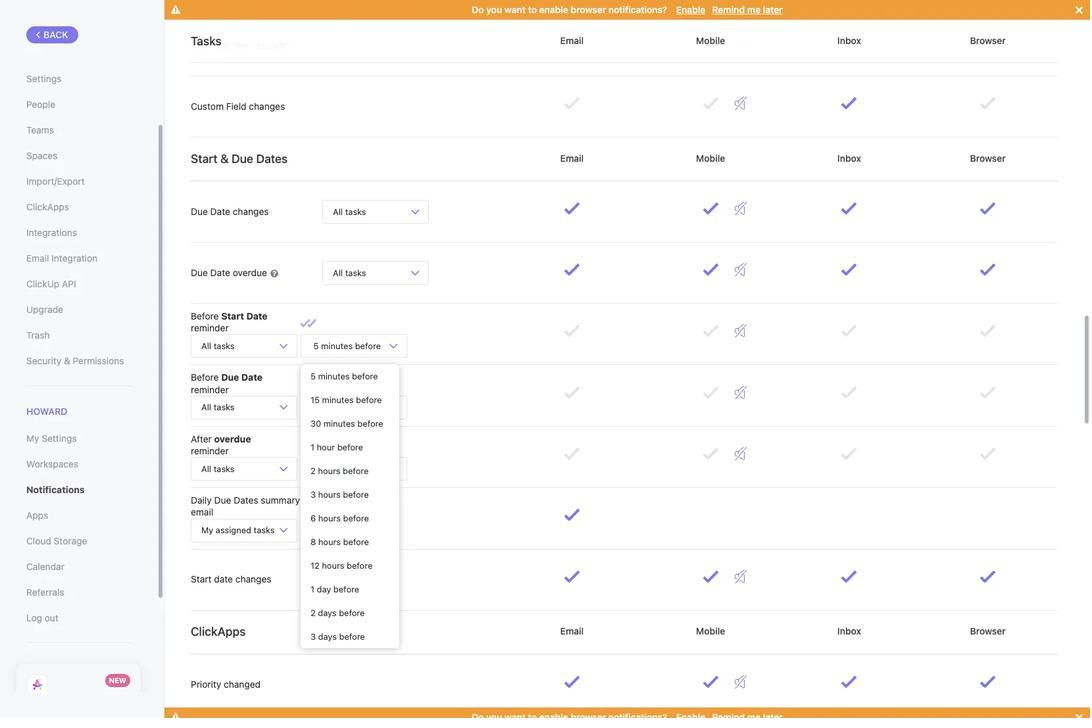 Task type: vqa. For each thing, say whether or not it's contained in the screenshot.
"dialog"
no



Task type: locate. For each thing, give the bounding box(es) containing it.
3 off image from the top
[[735, 386, 747, 399]]

due inside daily due dates summary email
[[214, 495, 231, 506]]

1 vertical spatial browser
[[968, 153, 1009, 164]]

1 days from the top
[[318, 608, 337, 619]]

reminder for start date
[[191, 323, 229, 334]]

2 for 2 days before
[[311, 608, 316, 619]]

hours
[[318, 466, 341, 477], [318, 490, 341, 500], [318, 514, 341, 524], [318, 537, 341, 548], [322, 561, 345, 572]]

dates down custom field changes
[[256, 152, 288, 166]]

1 off image from the top
[[735, 36, 747, 49]]

2 hours before
[[311, 466, 369, 477]]

tasks
[[191, 34, 222, 48]]

1 vertical spatial reminder
[[191, 384, 229, 395]]

reminder inside before due date reminder
[[191, 384, 229, 395]]

0 vertical spatial overdue
[[233, 267, 267, 278]]

1 vertical spatial mobile
[[694, 153, 728, 164]]

enable
[[676, 4, 706, 15]]

1 3 from the top
[[311, 490, 316, 500]]

reminder inside before start date reminder
[[191, 323, 229, 334]]

later
[[763, 4, 783, 15]]

2 down 1 day before
[[311, 608, 316, 619]]

1 left "hour"
[[311, 443, 315, 453]]

hours right 6
[[318, 514, 341, 524]]

0 vertical spatial 3
[[311, 490, 316, 500]]

1 vertical spatial before
[[191, 372, 219, 383]]

None text field
[[328, 519, 353, 539]]

1 off image from the top
[[735, 202, 747, 215]]

mobile for start & due dates
[[694, 153, 728, 164]]

2 vertical spatial inbox
[[835, 626, 864, 637]]

3
[[311, 490, 316, 500], [311, 632, 316, 643]]

0 vertical spatial inbox
[[835, 35, 864, 46]]

cloud
[[26, 536, 51, 547]]

6 hours before
[[311, 514, 369, 524]]

2 1 from the top
[[311, 585, 315, 595]]

1 vertical spatial settings
[[42, 433, 77, 444]]

days for 2
[[318, 608, 337, 619]]

off image for custom field changes
[[735, 97, 747, 110]]

2 vertical spatial reminder
[[191, 446, 229, 457]]

4 off image from the top
[[735, 448, 747, 461]]

dates
[[256, 152, 288, 166], [234, 495, 258, 506]]

5 minutes after
[[311, 464, 376, 474]]

my down howard
[[26, 433, 39, 444]]

item
[[233, 39, 251, 51]]

before
[[355, 341, 381, 351], [352, 371, 378, 382], [356, 395, 382, 406], [355, 402, 381, 413], [358, 419, 383, 429], [337, 443, 363, 453], [343, 466, 369, 477], [343, 490, 369, 500], [343, 514, 369, 524], [343, 537, 369, 548], [347, 561, 373, 572], [334, 585, 359, 595], [339, 608, 365, 619], [339, 632, 365, 643]]

settings up 'workspaces'
[[42, 433, 77, 444]]

days down the day
[[318, 608, 337, 619]]

2 vertical spatial changes
[[235, 574, 272, 585]]

1 vertical spatial changes
[[233, 206, 269, 217]]

mobile for clickapps
[[694, 626, 728, 637]]

3 down "2 days before"
[[311, 632, 316, 643]]

& right security
[[64, 355, 70, 367]]

hours down 2 hours before
[[318, 490, 341, 500]]

1 day before
[[311, 585, 359, 595]]

off image for before
[[735, 386, 747, 399]]

spaces
[[26, 150, 58, 161]]

custom field changes
[[191, 101, 285, 112]]

before for before due date reminder
[[191, 372, 219, 383]]

inbox
[[835, 35, 864, 46], [835, 153, 864, 164], [835, 626, 864, 637]]

day
[[317, 585, 331, 595]]

2 vertical spatial browser
[[968, 626, 1009, 637]]

start down due date overdue
[[221, 311, 244, 322]]

hours for 12
[[322, 561, 345, 572]]

upgrade link
[[26, 299, 131, 321]]

1 horizontal spatial my
[[201, 525, 213, 536]]

me
[[748, 4, 761, 15]]

1 hour before
[[311, 443, 363, 453]]

2 down the 1 hour before
[[311, 466, 316, 477]]

out
[[45, 613, 58, 624]]

2 inbox from the top
[[835, 153, 864, 164]]

3 up 6
[[311, 490, 316, 500]]

off image
[[735, 36, 747, 49], [735, 97, 747, 110], [735, 325, 747, 338], [735, 570, 747, 583]]

reminder up after
[[191, 384, 229, 395]]

0 vertical spatial before
[[191, 311, 219, 322]]

0 vertical spatial days
[[318, 608, 337, 619]]

off image for due date overdue
[[735, 263, 747, 276]]

5 minutes before
[[311, 341, 383, 351], [311, 371, 378, 382], [311, 402, 383, 413]]

integration
[[52, 253, 97, 264]]

0 vertical spatial &
[[220, 152, 229, 166]]

date down start & due dates
[[210, 206, 230, 217]]

date inside before start date reminder
[[246, 311, 268, 322]]

0 vertical spatial clickapps
[[26, 201, 69, 213]]

tasks
[[345, 206, 366, 217], [345, 268, 366, 278], [214, 341, 235, 351], [214, 402, 235, 413], [214, 464, 235, 474], [254, 525, 275, 536]]

checklist item resolved
[[191, 39, 290, 51]]

6
[[311, 514, 316, 524]]

2 off image from the top
[[735, 97, 747, 110]]

3 inbox from the top
[[835, 626, 864, 637]]

1 mobile from the top
[[694, 35, 728, 46]]

0 vertical spatial changes
[[249, 101, 285, 112]]

to
[[528, 4, 537, 15]]

3 reminder from the top
[[191, 446, 229, 457]]

0 horizontal spatial my
[[26, 433, 39, 444]]

3 hours before
[[311, 490, 369, 500]]

due date overdue
[[191, 267, 270, 278]]

enable
[[539, 4, 569, 15]]

1 vertical spatial 5 minutes before
[[311, 371, 378, 382]]

0 vertical spatial start
[[191, 152, 218, 166]]

overdue inside after overdue reminder
[[214, 434, 251, 445]]

1 horizontal spatial &
[[220, 152, 229, 166]]

apps link
[[26, 505, 131, 527]]

clickup api link
[[26, 273, 131, 296]]

4 off image from the top
[[735, 570, 747, 583]]

calendar link
[[26, 556, 131, 579]]

1 vertical spatial days
[[318, 632, 337, 643]]

people link
[[26, 93, 131, 116]]

clickapps down 'date'
[[191, 625, 246, 639]]

hours for 8
[[318, 537, 341, 548]]

0 vertical spatial my
[[26, 433, 39, 444]]

1 vertical spatial &
[[64, 355, 70, 367]]

reminder for due date
[[191, 384, 229, 395]]

clickapps up integrations
[[26, 201, 69, 213]]

inbox for tasks
[[835, 35, 864, 46]]

due date changes
[[191, 206, 269, 217]]

1 2 from the top
[[311, 466, 316, 477]]

settings up people
[[26, 73, 61, 84]]

security & permissions link
[[26, 350, 131, 373]]

5 minutes before for minutes
[[311, 371, 378, 382]]

2 before from the top
[[191, 372, 219, 383]]

start inside before start date reminder
[[221, 311, 244, 322]]

hours for 3
[[318, 490, 341, 500]]

1
[[311, 443, 315, 453], [311, 585, 315, 595]]

off image
[[735, 202, 747, 215], [735, 263, 747, 276], [735, 386, 747, 399], [735, 448, 747, 461], [735, 676, 747, 689]]

0 vertical spatial 2
[[311, 466, 316, 477]]

0 vertical spatial browser
[[968, 35, 1009, 46]]

start left 'date'
[[191, 574, 212, 585]]

1 vertical spatial 3
[[311, 632, 316, 643]]

reminder
[[191, 323, 229, 334], [191, 384, 229, 395], [191, 446, 229, 457]]

2 vertical spatial 5 minutes before
[[311, 402, 383, 413]]

my for my assigned tasks
[[201, 525, 213, 536]]

all for off image corresponding to before
[[201, 402, 211, 413]]

1 browser from the top
[[968, 35, 1009, 46]]

0 vertical spatial dates
[[256, 152, 288, 166]]

before inside before start date reminder
[[191, 311, 219, 322]]

my inside my settings link
[[26, 433, 39, 444]]

email for tasks
[[558, 35, 586, 46]]

hours down ":"
[[318, 537, 341, 548]]

hours down "hour"
[[318, 466, 341, 477]]

hours right 12
[[322, 561, 345, 572]]

1 vertical spatial my
[[201, 525, 213, 536]]

email integration
[[26, 253, 97, 264]]

3 mobile from the top
[[694, 626, 728, 637]]

1 vertical spatial dates
[[234, 495, 258, 506]]

15 minutes before
[[311, 395, 382, 406]]

my assigned tasks
[[201, 525, 275, 536]]

before down due date overdue
[[191, 311, 219, 322]]

5 minutes before for tasks
[[311, 402, 383, 413]]

1 vertical spatial inbox
[[835, 153, 864, 164]]

notifications?
[[609, 4, 668, 15]]

1 for 1 hour before
[[311, 443, 315, 453]]

2 vertical spatial start
[[191, 574, 212, 585]]

reminder up before due date reminder
[[191, 323, 229, 334]]

teams link
[[26, 119, 131, 142]]

back
[[43, 29, 68, 40]]

days for 3
[[318, 632, 337, 643]]

0 vertical spatial reminder
[[191, 323, 229, 334]]

2 reminder from the top
[[191, 384, 229, 395]]

date down due date overdue
[[246, 311, 268, 322]]

overdue right after
[[214, 434, 251, 445]]

1 vertical spatial overdue
[[214, 434, 251, 445]]

before down before start date reminder
[[191, 372, 219, 383]]

log out link
[[26, 608, 131, 630]]

1 left the day
[[311, 585, 315, 595]]

:
[[326, 522, 328, 533]]

changed
[[224, 679, 261, 691]]

reminder down after
[[191, 446, 229, 457]]

dates up my assigned tasks
[[234, 495, 258, 506]]

days down "2 days before"
[[318, 632, 337, 643]]

spaces link
[[26, 145, 131, 167]]

1 vertical spatial start
[[221, 311, 244, 322]]

my down email
[[201, 525, 213, 536]]

None text field
[[301, 519, 326, 539]]

mobile
[[694, 35, 728, 46], [694, 153, 728, 164], [694, 626, 728, 637]]

all for second off icon from the bottom
[[201, 341, 211, 351]]

changes right 'date'
[[235, 574, 272, 585]]

changes
[[249, 101, 285, 112], [233, 206, 269, 217], [235, 574, 272, 585]]

changes right field
[[249, 101, 285, 112]]

2 off image from the top
[[735, 263, 747, 276]]

2 3 from the top
[[311, 632, 316, 643]]

api
[[62, 278, 76, 290]]

1 vertical spatial 2
[[311, 608, 316, 619]]

permissions
[[73, 355, 124, 367]]

0 vertical spatial mobile
[[694, 35, 728, 46]]

browser
[[968, 35, 1009, 46], [968, 153, 1009, 164], [968, 626, 1009, 637]]

changes down start & due dates
[[233, 206, 269, 217]]

1 1 from the top
[[311, 443, 315, 453]]

1 vertical spatial 1
[[311, 585, 315, 595]]

1 before from the top
[[191, 311, 219, 322]]

3 off image from the top
[[735, 325, 747, 338]]

before inside before due date reminder
[[191, 372, 219, 383]]

all for after off image
[[201, 464, 211, 474]]

security & permissions
[[26, 355, 124, 367]]

0 horizontal spatial &
[[64, 355, 70, 367]]

overdue up before start date reminder
[[233, 267, 267, 278]]

apps
[[26, 510, 48, 521]]

& up "due date changes"
[[220, 152, 229, 166]]

2 vertical spatial mobile
[[694, 626, 728, 637]]

date down before start date reminder
[[241, 372, 263, 383]]

1 vertical spatial clickapps
[[191, 625, 246, 639]]

2 days from the top
[[318, 632, 337, 643]]

2 2 from the top
[[311, 608, 316, 619]]

date
[[210, 206, 230, 217], [210, 267, 230, 278], [246, 311, 268, 322], [241, 372, 263, 383]]

my
[[26, 433, 39, 444], [201, 525, 213, 536]]

howard
[[26, 406, 68, 417]]

trash
[[26, 330, 50, 341]]

1 inbox from the top
[[835, 35, 864, 46]]

0 vertical spatial 1
[[311, 443, 315, 453]]

3 browser from the top
[[968, 626, 1009, 637]]

reminder inside after overdue reminder
[[191, 446, 229, 457]]

2 mobile from the top
[[694, 153, 728, 164]]

integrations
[[26, 227, 77, 238]]

1 reminder from the top
[[191, 323, 229, 334]]

start down "custom"
[[191, 152, 218, 166]]

referrals
[[26, 587, 64, 598]]

overdue
[[233, 267, 267, 278], [214, 434, 251, 445]]

security
[[26, 355, 61, 367]]

2 browser from the top
[[968, 153, 1009, 164]]

3 for 3 hours before
[[311, 490, 316, 500]]



Task type: describe. For each thing, give the bounding box(es) containing it.
summary
[[261, 495, 300, 506]]

changes for custom field changes
[[249, 101, 285, 112]]

trash link
[[26, 324, 131, 347]]

inbox for clickapps
[[835, 626, 864, 637]]

date inside before due date reminder
[[241, 372, 263, 383]]

my settings link
[[26, 428, 131, 450]]

cloud storage link
[[26, 531, 131, 553]]

clickapps link
[[26, 196, 131, 219]]

want
[[505, 4, 526, 15]]

date up before start date reminder
[[210, 267, 230, 278]]

priority changed
[[191, 679, 261, 691]]

0 horizontal spatial clickapps
[[26, 201, 69, 213]]

browser for tasks
[[968, 35, 1009, 46]]

start & due dates
[[191, 152, 288, 166]]

off image for checklist item resolved
[[735, 36, 747, 49]]

mobile for tasks
[[694, 35, 728, 46]]

after overdue reminder
[[191, 434, 251, 457]]

start date changes
[[191, 574, 272, 585]]

hours for 2
[[318, 466, 341, 477]]

hours for 6
[[318, 514, 341, 524]]

workspaces
[[26, 459, 78, 470]]

daily
[[191, 495, 212, 506]]

notifications
[[26, 485, 85, 496]]

my settings
[[26, 433, 77, 444]]

email
[[191, 507, 213, 518]]

you
[[487, 4, 502, 15]]

3 days before
[[311, 632, 365, 643]]

do you want to enable browser notifications? enable remind me later
[[472, 4, 783, 15]]

resolved
[[254, 39, 290, 51]]

0 vertical spatial settings
[[26, 73, 61, 84]]

& for start
[[220, 152, 229, 166]]

date
[[214, 574, 233, 585]]

due inside before due date reminder
[[221, 372, 239, 383]]

clickup
[[26, 278, 59, 290]]

new
[[109, 677, 126, 685]]

hour
[[317, 443, 335, 453]]

workspaces link
[[26, 454, 131, 476]]

15
[[311, 395, 320, 406]]

remind
[[712, 4, 745, 15]]

inbox for start & due dates
[[835, 153, 864, 164]]

before start date reminder
[[191, 311, 268, 334]]

3 for 3 days before
[[311, 632, 316, 643]]

log
[[26, 613, 42, 624]]

1 for 1 day before
[[311, 585, 315, 595]]

12 hours before
[[311, 561, 373, 572]]

2 days before
[[311, 608, 365, 619]]

after
[[355, 464, 374, 474]]

checklist
[[191, 39, 230, 51]]

changes for start date changes
[[235, 574, 272, 585]]

off image for start date changes
[[735, 570, 747, 583]]

notifications link
[[26, 479, 131, 502]]

people
[[26, 99, 55, 110]]

clickup api
[[26, 278, 76, 290]]

priority
[[191, 679, 221, 691]]

import/export link
[[26, 170, 131, 193]]

start for date
[[191, 574, 212, 585]]

log out
[[26, 613, 58, 624]]

changes for due date changes
[[233, 206, 269, 217]]

off image for after
[[735, 448, 747, 461]]

0 vertical spatial 5 minutes before
[[311, 341, 383, 351]]

storage
[[54, 536, 87, 547]]

before for before start date reminder
[[191, 311, 219, 322]]

browser for start & due dates
[[968, 153, 1009, 164]]

import/export
[[26, 176, 85, 187]]

my for my settings
[[26, 433, 39, 444]]

5 off image from the top
[[735, 676, 747, 689]]

daily due dates summary email
[[191, 495, 300, 518]]

8 hours before
[[311, 537, 369, 548]]

calendar
[[26, 562, 64, 573]]

email for start & due dates
[[558, 153, 586, 164]]

dates inside daily due dates summary email
[[234, 495, 258, 506]]

1 horizontal spatial clickapps
[[191, 625, 246, 639]]

off image for due date changes
[[735, 202, 747, 215]]

email for clickapps
[[558, 626, 586, 637]]

8
[[311, 537, 316, 548]]

after
[[191, 434, 212, 445]]

30
[[311, 419, 321, 429]]

30 minutes before
[[311, 419, 383, 429]]

& for security
[[64, 355, 70, 367]]

assigned
[[216, 525, 251, 536]]

field
[[226, 101, 247, 112]]

settings link
[[26, 68, 131, 90]]

browser
[[571, 4, 606, 15]]

back link
[[26, 26, 78, 43]]

upgrade
[[26, 304, 63, 315]]

cloud storage
[[26, 536, 87, 547]]

email integration link
[[26, 247, 131, 270]]

before due date reminder
[[191, 372, 263, 395]]

integrations link
[[26, 222, 131, 244]]

2 for 2 hours before
[[311, 466, 316, 477]]

browser for clickapps
[[968, 626, 1009, 637]]

do
[[472, 4, 484, 15]]

am
[[361, 523, 379, 534]]

teams
[[26, 124, 54, 136]]

custom
[[191, 101, 224, 112]]

start for &
[[191, 152, 218, 166]]



